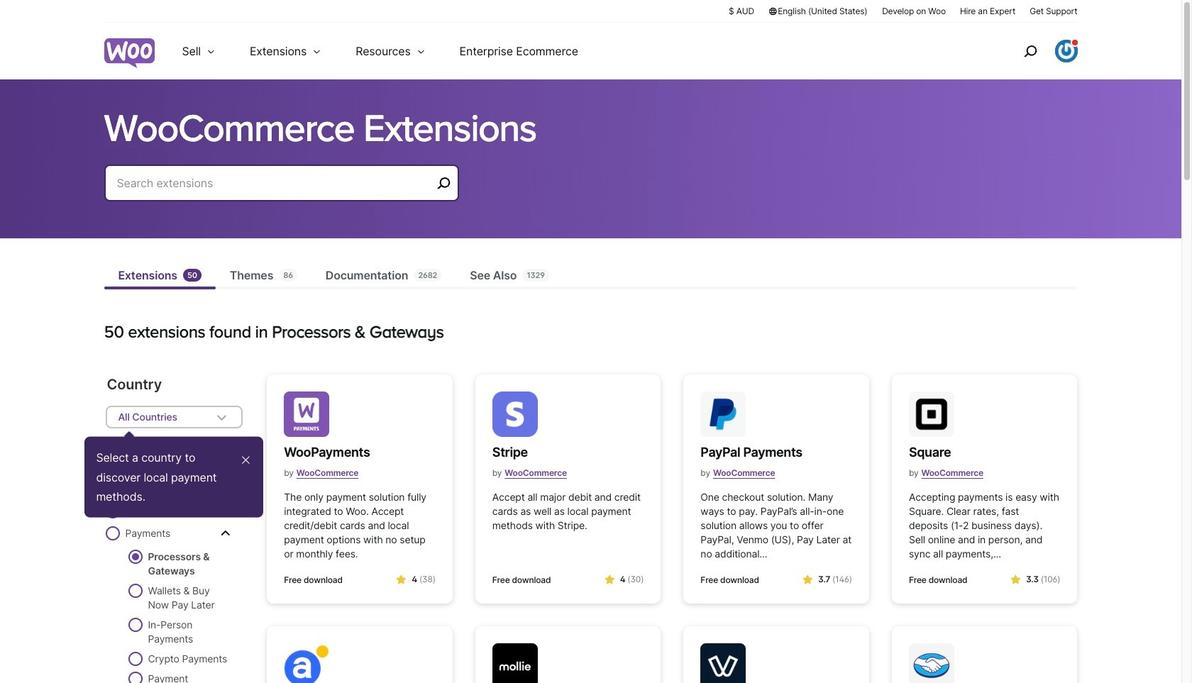 Task type: describe. For each thing, give the bounding box(es) containing it.
open account menu image
[[1055, 40, 1078, 62]]

Filter countries field
[[105, 406, 243, 429]]

search image
[[1019, 40, 1042, 62]]

show subcategories image
[[221, 528, 231, 539]]

angle down image
[[213, 409, 230, 426]]



Task type: vqa. For each thing, say whether or not it's contained in the screenshot.
At to the right
no



Task type: locate. For each thing, give the bounding box(es) containing it.
Search extensions search field
[[117, 173, 432, 193]]

None search field
[[104, 165, 459, 219]]

close tooltip image
[[237, 452, 254, 469]]

service navigation menu element
[[994, 28, 1078, 74]]



